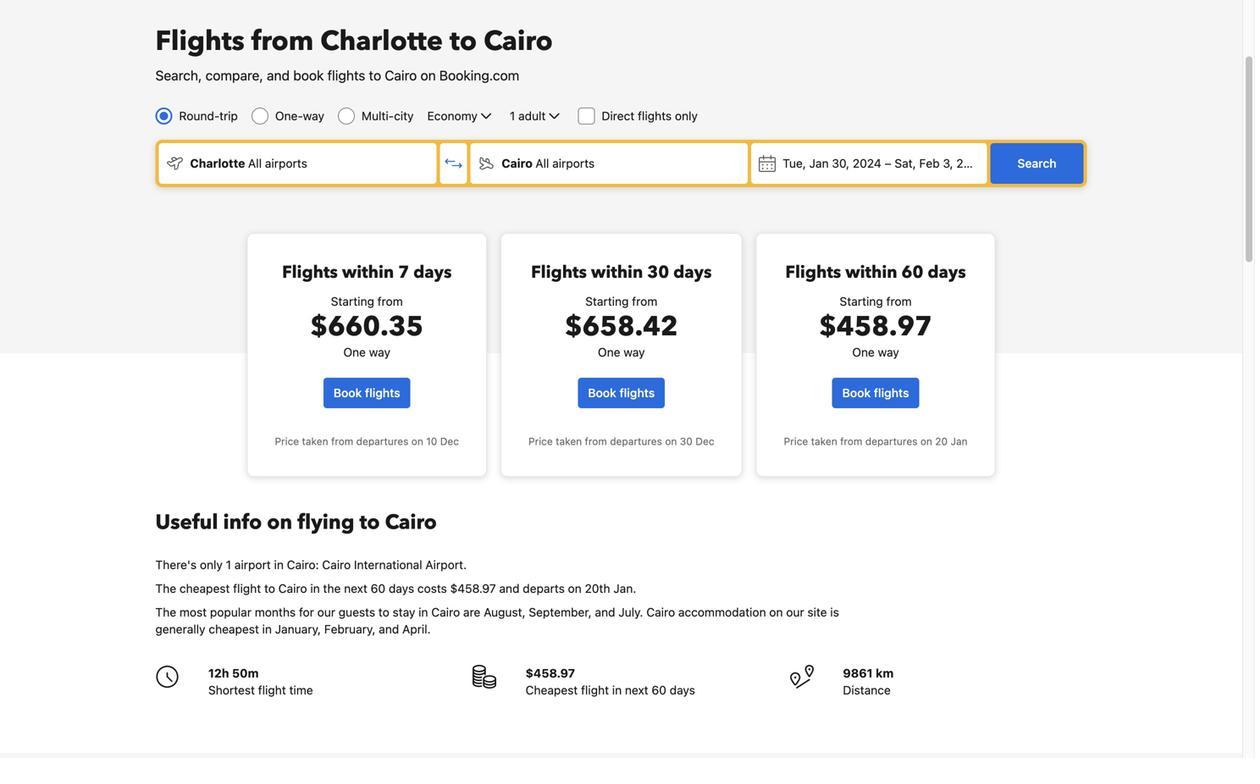 Task type: locate. For each thing, give the bounding box(es) containing it.
price taken from departures on 30 dec
[[529, 435, 715, 447]]

charlotte down round-trip
[[190, 156, 245, 170]]

2 2024 from the left
[[957, 156, 986, 170]]

1 horizontal spatial our
[[787, 605, 805, 619]]

shortest
[[208, 683, 255, 697]]

2 book flights link from the left
[[578, 378, 665, 408]]

charlotte up multi-
[[321, 23, 443, 60]]

0 vertical spatial 1
[[510, 109, 515, 123]]

2 price from the left
[[529, 435, 553, 447]]

2 horizontal spatial price
[[784, 435, 809, 447]]

way for $458.97
[[878, 345, 900, 359]]

starting inside starting from $658.42 one way
[[586, 294, 629, 308]]

0 horizontal spatial 1
[[226, 558, 231, 572]]

to up multi-
[[369, 67, 381, 83]]

jan inside popup button
[[810, 156, 829, 170]]

1 book from the left
[[334, 386, 362, 400]]

0 vertical spatial next
[[344, 582, 368, 596]]

60
[[902, 261, 924, 284], [371, 582, 386, 596], [652, 683, 667, 697]]

book for $658.42
[[588, 386, 617, 400]]

20th
[[585, 582, 610, 596]]

9861
[[843, 666, 873, 680]]

1 horizontal spatial starting
[[586, 294, 629, 308]]

starting down flights within 60 days
[[840, 294, 883, 308]]

departures for $660.35
[[356, 435, 409, 447]]

1 horizontal spatial book flights link
[[578, 378, 665, 408]]

50m
[[232, 666, 259, 680]]

there's only 1 airport in cairo: cairo international airport.
[[155, 558, 467, 572]]

way inside starting from $458.97 one way
[[878, 345, 900, 359]]

0 horizontal spatial starting
[[331, 294, 374, 308]]

within for $660.35
[[342, 261, 394, 284]]

cairo down 1 adult
[[502, 156, 533, 170]]

1 one from the left
[[344, 345, 366, 359]]

book flights link up the price taken from departures on 30 dec
[[578, 378, 665, 408]]

book flights for $458.97
[[843, 386, 910, 400]]

flights within 60 days
[[786, 261, 966, 284]]

within up $658.42
[[591, 261, 643, 284]]

1 horizontal spatial book flights
[[588, 386, 655, 400]]

0 horizontal spatial airports
[[265, 156, 307, 170]]

2 starting from the left
[[586, 294, 629, 308]]

within for $458.97
[[846, 261, 898, 284]]

in
[[274, 558, 284, 572], [310, 582, 320, 596], [419, 605, 428, 619], [262, 622, 272, 636], [612, 683, 622, 697]]

within up starting from $458.97 one way
[[846, 261, 898, 284]]

flights for $660.35
[[365, 386, 400, 400]]

1 horizontal spatial 1
[[510, 109, 515, 123]]

1 vertical spatial the
[[155, 605, 176, 619]]

book flights link up price taken from departures on 20 jan
[[833, 378, 920, 408]]

jan right 20
[[951, 435, 968, 447]]

from inside starting from $658.42 one way
[[632, 294, 658, 308]]

way
[[303, 109, 324, 123], [369, 345, 391, 359], [624, 345, 645, 359], [878, 345, 900, 359]]

next inside "$458.97 cheapest flight in next 60 days"
[[625, 683, 649, 697]]

flights up price taken from departures on 10 dec
[[365, 386, 400, 400]]

direct flights only
[[602, 109, 698, 123]]

price for $658.42
[[529, 435, 553, 447]]

3 within from the left
[[846, 261, 898, 284]]

2 the from the top
[[155, 605, 176, 619]]

there's
[[155, 558, 197, 572]]

next
[[344, 582, 368, 596], [625, 683, 649, 697]]

flights up search,
[[155, 23, 245, 60]]

1 horizontal spatial dec
[[696, 435, 715, 447]]

the
[[155, 582, 176, 596], [155, 605, 176, 619]]

cheapest up most
[[180, 582, 230, 596]]

2 dec from the left
[[696, 435, 715, 447]]

flights
[[155, 23, 245, 60], [282, 261, 338, 284], [531, 261, 587, 284], [786, 261, 842, 284]]

way inside starting from $658.42 one way
[[624, 345, 645, 359]]

in down months
[[262, 622, 272, 636]]

2 book flights from the left
[[588, 386, 655, 400]]

generally
[[155, 622, 206, 636]]

3 book flights from the left
[[843, 386, 910, 400]]

flights within 30 days
[[531, 261, 712, 284]]

0 vertical spatial the
[[155, 582, 176, 596]]

to
[[450, 23, 477, 60], [369, 67, 381, 83], [360, 509, 380, 537], [264, 582, 275, 596], [379, 605, 390, 619]]

1 vertical spatial next
[[625, 683, 649, 697]]

book flights for $660.35
[[334, 386, 400, 400]]

1 horizontal spatial next
[[625, 683, 649, 697]]

2 horizontal spatial book flights link
[[833, 378, 920, 408]]

2 taken from the left
[[556, 435, 582, 447]]

0 horizontal spatial book
[[334, 386, 362, 400]]

book
[[334, 386, 362, 400], [588, 386, 617, 400], [843, 386, 871, 400]]

starting inside starting from $458.97 one way
[[840, 294, 883, 308]]

1 vertical spatial 30
[[680, 435, 693, 447]]

1 horizontal spatial departures
[[610, 435, 663, 447]]

airports
[[265, 156, 307, 170], [553, 156, 595, 170]]

flights right direct at the top of page
[[638, 109, 672, 123]]

1 book flights link from the left
[[323, 378, 411, 408]]

2 horizontal spatial within
[[846, 261, 898, 284]]

0 horizontal spatial within
[[342, 261, 394, 284]]

$458.97 up cheapest
[[526, 666, 575, 680]]

0 horizontal spatial book flights
[[334, 386, 400, 400]]

and inside 'cairo accommodation on our site is generally cheapest in january, february, and april.'
[[379, 622, 399, 636]]

dec
[[440, 435, 459, 447], [696, 435, 715, 447]]

within left 7
[[342, 261, 394, 284]]

only right there's
[[200, 558, 223, 572]]

12h 50m shortest flight time
[[208, 666, 313, 697]]

next down july.
[[625, 683, 649, 697]]

1 taken from the left
[[302, 435, 328, 447]]

1 left airport
[[226, 558, 231, 572]]

0 horizontal spatial dec
[[440, 435, 459, 447]]

1 horizontal spatial 60
[[652, 683, 667, 697]]

book up the price taken from departures on 30 dec
[[588, 386, 617, 400]]

most
[[180, 605, 207, 619]]

$658.42
[[565, 308, 678, 345]]

1 vertical spatial 60
[[371, 582, 386, 596]]

february,
[[324, 622, 376, 636]]

from inside starting from $458.97 one way
[[887, 294, 912, 308]]

on inside flights from charlotte to cairo search, compare, and book flights to cairo on booking.com
[[421, 67, 436, 83]]

way down flights within 7 days
[[369, 345, 391, 359]]

flights right book
[[328, 67, 366, 83]]

guests
[[339, 605, 375, 619]]

1 the from the top
[[155, 582, 176, 596]]

2024 right 3,
[[957, 156, 986, 170]]

to up months
[[264, 582, 275, 596]]

0 horizontal spatial $458.97
[[450, 582, 496, 596]]

2 horizontal spatial book flights
[[843, 386, 910, 400]]

1 horizontal spatial within
[[591, 261, 643, 284]]

0 vertical spatial charlotte
[[321, 23, 443, 60]]

1 price from the left
[[275, 435, 299, 447]]

2 horizontal spatial 60
[[902, 261, 924, 284]]

jan.
[[614, 582, 637, 596]]

0 vertical spatial $458.97
[[820, 308, 933, 345]]

2 all from the left
[[536, 156, 549, 170]]

2 within from the left
[[591, 261, 643, 284]]

0 horizontal spatial one
[[344, 345, 366, 359]]

direct
[[602, 109, 635, 123]]

0 horizontal spatial next
[[344, 582, 368, 596]]

1 vertical spatial cheapest
[[209, 622, 259, 636]]

charlotte inside flights from charlotte to cairo search, compare, and book flights to cairo on booking.com
[[321, 23, 443, 60]]

book flights up the price taken from departures on 30 dec
[[588, 386, 655, 400]]

1 starting from the left
[[331, 294, 374, 308]]

within for $658.42
[[591, 261, 643, 284]]

1 horizontal spatial airports
[[553, 156, 595, 170]]

departures
[[356, 435, 409, 447], [610, 435, 663, 447], [866, 435, 918, 447]]

starting down 'flights within 30 days'
[[586, 294, 629, 308]]

in inside "$458.97 cheapest flight in next 60 days"
[[612, 683, 622, 697]]

0 horizontal spatial all
[[248, 156, 262, 170]]

0 vertical spatial jan
[[810, 156, 829, 170]]

on
[[421, 67, 436, 83], [412, 435, 424, 447], [665, 435, 677, 447], [921, 435, 933, 447], [267, 509, 292, 537], [568, 582, 582, 596], [770, 605, 783, 619]]

book up price taken from departures on 10 dec
[[334, 386, 362, 400]]

1 horizontal spatial taken
[[556, 435, 582, 447]]

airports down 1 adult popup button
[[553, 156, 595, 170]]

way down flights within 60 days
[[878, 345, 900, 359]]

flights for $458.97
[[874, 386, 910, 400]]

search button
[[991, 143, 1084, 184]]

in left the
[[310, 582, 320, 596]]

the down there's
[[155, 582, 176, 596]]

starting inside starting from $660.35 one way
[[331, 294, 374, 308]]

cheapest inside 'cairo accommodation on our site is generally cheapest in january, february, and april.'
[[209, 622, 259, 636]]

and down '20th'
[[595, 605, 616, 619]]

next up guests
[[344, 582, 368, 596]]

are
[[463, 605, 481, 619]]

0 horizontal spatial only
[[200, 558, 223, 572]]

within
[[342, 261, 394, 284], [591, 261, 643, 284], [846, 261, 898, 284]]

2 airports from the left
[[553, 156, 595, 170]]

0 vertical spatial only
[[675, 109, 698, 123]]

flights up the $660.35
[[282, 261, 338, 284]]

1 horizontal spatial jan
[[951, 435, 968, 447]]

1 horizontal spatial 2024
[[957, 156, 986, 170]]

1 horizontal spatial one
[[598, 345, 621, 359]]

one inside starting from $458.97 one way
[[853, 345, 875, 359]]

2 vertical spatial 60
[[652, 683, 667, 697]]

flight
[[233, 582, 261, 596], [258, 683, 286, 697], [581, 683, 609, 697]]

0 horizontal spatial departures
[[356, 435, 409, 447]]

jan
[[810, 156, 829, 170], [951, 435, 968, 447]]

flights up the price taken from departures on 30 dec
[[620, 386, 655, 400]]

1 adult button
[[508, 106, 565, 126]]

$458.97 down flights within 60 days
[[820, 308, 933, 345]]

1 horizontal spatial charlotte
[[321, 23, 443, 60]]

and down the most popular months for our guests to stay in cairo are august, september, and july.
[[379, 622, 399, 636]]

30
[[648, 261, 669, 284], [680, 435, 693, 447]]

1 horizontal spatial 30
[[680, 435, 693, 447]]

0 horizontal spatial jan
[[810, 156, 829, 170]]

2 our from the left
[[787, 605, 805, 619]]

3 starting from the left
[[840, 294, 883, 308]]

starting down flights within 7 days
[[331, 294, 374, 308]]

flights
[[328, 67, 366, 83], [638, 109, 672, 123], [365, 386, 400, 400], [620, 386, 655, 400], [874, 386, 910, 400]]

cheapest
[[180, 582, 230, 596], [209, 622, 259, 636]]

1 horizontal spatial $458.97
[[526, 666, 575, 680]]

our right the for
[[317, 605, 335, 619]]

and
[[267, 67, 290, 83], [499, 582, 520, 596], [595, 605, 616, 619], [379, 622, 399, 636]]

1 departures from the left
[[356, 435, 409, 447]]

1 inside popup button
[[510, 109, 515, 123]]

3 one from the left
[[853, 345, 875, 359]]

1 vertical spatial charlotte
[[190, 156, 245, 170]]

our
[[317, 605, 335, 619], [787, 605, 805, 619]]

price taken from departures on 20 jan
[[784, 435, 968, 447]]

flight left time
[[258, 683, 286, 697]]

one
[[344, 345, 366, 359], [598, 345, 621, 359], [853, 345, 875, 359]]

flights up price taken from departures on 20 jan
[[874, 386, 910, 400]]

way inside starting from $660.35 one way
[[369, 345, 391, 359]]

tue, jan 30, 2024 – sat, feb 3, 2024
[[783, 156, 986, 170]]

flight right cheapest
[[581, 683, 609, 697]]

taken for $458.97
[[811, 435, 838, 447]]

cairo up booking.com
[[484, 23, 553, 60]]

flight inside "$458.97 cheapest flight in next 60 days"
[[581, 683, 609, 697]]

3 taken from the left
[[811, 435, 838, 447]]

2 horizontal spatial one
[[853, 345, 875, 359]]

book flights link
[[323, 378, 411, 408], [578, 378, 665, 408], [833, 378, 920, 408]]

one inside starting from $658.42 one way
[[598, 345, 621, 359]]

1 horizontal spatial all
[[536, 156, 549, 170]]

site
[[808, 605, 827, 619]]

0 vertical spatial 30
[[648, 261, 669, 284]]

2 horizontal spatial book
[[843, 386, 871, 400]]

2 horizontal spatial starting
[[840, 294, 883, 308]]

the cheapest flight to cairo in the next 60 days costs $458.97 and departs on 20th jan.
[[155, 582, 637, 596]]

flights inside flights from charlotte to cairo search, compare, and book flights to cairo on booking.com
[[155, 23, 245, 60]]

0 horizontal spatial taken
[[302, 435, 328, 447]]

flight inside 12h 50m shortest flight time
[[258, 683, 286, 697]]

1
[[510, 109, 515, 123], [226, 558, 231, 572]]

days for $458.97
[[928, 261, 966, 284]]

$458.97 up are
[[450, 582, 496, 596]]

book up price taken from departures on 20 jan
[[843, 386, 871, 400]]

city
[[394, 109, 414, 123]]

0 horizontal spatial book flights link
[[323, 378, 411, 408]]

book flights link up price taken from departures on 10 dec
[[323, 378, 411, 408]]

flight down airport
[[233, 582, 261, 596]]

days
[[414, 261, 452, 284], [674, 261, 712, 284], [928, 261, 966, 284], [389, 582, 414, 596], [670, 683, 696, 697]]

multi-city
[[362, 109, 414, 123]]

1 book flights from the left
[[334, 386, 400, 400]]

accommodation
[[679, 605, 766, 619]]

one down 'flights within 30 days'
[[598, 345, 621, 359]]

2 one from the left
[[598, 345, 621, 359]]

2 horizontal spatial taken
[[811, 435, 838, 447]]

the up generally
[[155, 605, 176, 619]]

1 horizontal spatial book
[[588, 386, 617, 400]]

1 airports from the left
[[265, 156, 307, 170]]

book
[[293, 67, 324, 83]]

1 left adult
[[510, 109, 515, 123]]

3 book flights link from the left
[[833, 378, 920, 408]]

in right cheapest
[[612, 683, 622, 697]]

one inside starting from $660.35 one way
[[344, 345, 366, 359]]

july.
[[619, 605, 644, 619]]

1 within from the left
[[342, 261, 394, 284]]

1 all from the left
[[248, 156, 262, 170]]

jan left 30,
[[810, 156, 829, 170]]

taken
[[302, 435, 328, 447], [556, 435, 582, 447], [811, 435, 838, 447]]

one-way
[[275, 109, 324, 123]]

cairo accommodation on our site is generally cheapest in january, february, and april.
[[155, 605, 840, 636]]

2 vertical spatial $458.97
[[526, 666, 575, 680]]

one down flights within 7 days
[[344, 345, 366, 359]]

1 horizontal spatial price
[[529, 435, 553, 447]]

only right direct at the top of page
[[675, 109, 698, 123]]

from
[[251, 23, 314, 60], [378, 294, 403, 308], [632, 294, 658, 308], [887, 294, 912, 308], [331, 435, 354, 447], [585, 435, 607, 447], [841, 435, 863, 447]]

3 price from the left
[[784, 435, 809, 447]]

flights up $658.42
[[531, 261, 587, 284]]

book flights link for $658.42
[[578, 378, 665, 408]]

book flights up price taken from departures on 20 jan
[[843, 386, 910, 400]]

2 horizontal spatial departures
[[866, 435, 918, 447]]

to up booking.com
[[450, 23, 477, 60]]

one down flights within 60 days
[[853, 345, 875, 359]]

our left site
[[787, 605, 805, 619]]

airports down one-
[[265, 156, 307, 170]]

way for $658.42
[[624, 345, 645, 359]]

2 book from the left
[[588, 386, 617, 400]]

flights up starting from $458.97 one way
[[786, 261, 842, 284]]

0 horizontal spatial 30
[[648, 261, 669, 284]]

and left book
[[267, 67, 290, 83]]

3 departures from the left
[[866, 435, 918, 447]]

2024 left – at the top of page
[[853, 156, 882, 170]]

0 horizontal spatial 60
[[371, 582, 386, 596]]

2 departures from the left
[[610, 435, 663, 447]]

12h
[[208, 666, 229, 680]]

starting from $658.42 one way
[[565, 294, 678, 359]]

0 horizontal spatial our
[[317, 605, 335, 619]]

1 dec from the left
[[440, 435, 459, 447]]

time
[[289, 683, 313, 697]]

in up april.
[[419, 605, 428, 619]]

0 horizontal spatial 2024
[[853, 156, 882, 170]]

way down 'flights within 30 days'
[[624, 345, 645, 359]]

2024
[[853, 156, 882, 170], [957, 156, 986, 170]]

the for the cheapest flight to cairo in the next 60 days costs $458.97 and departs on 20th jan.
[[155, 582, 176, 596]]

cheapest down popular
[[209, 622, 259, 636]]

$458.97
[[820, 308, 933, 345], [450, 582, 496, 596], [526, 666, 575, 680]]

0 horizontal spatial price
[[275, 435, 299, 447]]

cairo right july.
[[647, 605, 675, 619]]

3 book from the left
[[843, 386, 871, 400]]

book flights up price taken from departures on 10 dec
[[334, 386, 400, 400]]



Task type: vqa. For each thing, say whether or not it's contained in the screenshot.
Portugal
no



Task type: describe. For each thing, give the bounding box(es) containing it.
cairo left are
[[432, 605, 460, 619]]

$458.97 inside "$458.97 cheapest flight in next 60 days"
[[526, 666, 575, 680]]

tue,
[[783, 156, 806, 170]]

cheapest
[[526, 683, 578, 697]]

from inside flights from charlotte to cairo search, compare, and book flights to cairo on booking.com
[[251, 23, 314, 60]]

starting from $660.35 one way
[[310, 294, 424, 359]]

departs
[[523, 582, 565, 596]]

on inside 'cairo accommodation on our site is generally cheapest in january, february, and april.'
[[770, 605, 783, 619]]

price for $458.97
[[784, 435, 809, 447]]

days for $658.42
[[674, 261, 712, 284]]

starting for $660.35
[[331, 294, 374, 308]]

airports for charlotte all airports
[[265, 156, 307, 170]]

our inside 'cairo accommodation on our site is generally cheapest in january, february, and april.'
[[787, 605, 805, 619]]

20
[[936, 435, 948, 447]]

costs
[[418, 582, 447, 596]]

economy
[[427, 109, 478, 123]]

sat,
[[895, 156, 916, 170]]

departures for $658.42
[[610, 435, 663, 447]]

search
[[1018, 156, 1057, 170]]

airport
[[235, 558, 271, 572]]

months
[[255, 605, 296, 619]]

international
[[354, 558, 422, 572]]

flights for 7
[[282, 261, 338, 284]]

book for $660.35
[[334, 386, 362, 400]]

0 horizontal spatial charlotte
[[190, 156, 245, 170]]

compare,
[[206, 67, 263, 83]]

the
[[323, 582, 341, 596]]

way down book
[[303, 109, 324, 123]]

1 vertical spatial only
[[200, 558, 223, 572]]

book for $458.97
[[843, 386, 871, 400]]

1 adult
[[510, 109, 546, 123]]

days for $660.35
[[414, 261, 452, 284]]

60 inside "$458.97 cheapest flight in next 60 days"
[[652, 683, 667, 697]]

flights for 60
[[786, 261, 842, 284]]

stay
[[393, 605, 416, 619]]

one for $658.42
[[598, 345, 621, 359]]

1 horizontal spatial only
[[675, 109, 698, 123]]

the most popular months for our guests to stay in cairo are august, september, and july.
[[155, 605, 644, 619]]

trip
[[220, 109, 238, 123]]

august,
[[484, 605, 526, 619]]

one for $660.35
[[344, 345, 366, 359]]

from inside starting from $660.35 one way
[[378, 294, 403, 308]]

useful info on flying to cairo
[[155, 509, 437, 537]]

info
[[223, 509, 262, 537]]

cairo up city
[[385, 67, 417, 83]]

adult
[[519, 109, 546, 123]]

cairo up "international"
[[385, 509, 437, 537]]

flights within 7 days
[[282, 261, 452, 284]]

taken for $658.42
[[556, 435, 582, 447]]

search,
[[155, 67, 202, 83]]

cairo:
[[287, 558, 319, 572]]

all for cairo
[[536, 156, 549, 170]]

0 vertical spatial 60
[[902, 261, 924, 284]]

the for the most popular months for our guests to stay in cairo are august, september, and july.
[[155, 605, 176, 619]]

1 our from the left
[[317, 605, 335, 619]]

departures for $458.97
[[866, 435, 918, 447]]

10
[[426, 435, 437, 447]]

and up "august," at bottom left
[[499, 582, 520, 596]]

cairo up the
[[322, 558, 351, 572]]

charlotte all airports
[[190, 156, 307, 170]]

1 2024 from the left
[[853, 156, 882, 170]]

is
[[831, 605, 840, 619]]

round-
[[179, 109, 220, 123]]

9861 km distance
[[843, 666, 894, 697]]

cairo all airports
[[502, 156, 595, 170]]

booking.com
[[440, 67, 520, 83]]

tue, jan 30, 2024 – sat, feb 3, 2024 button
[[752, 143, 987, 184]]

–
[[885, 156, 892, 170]]

all for charlotte
[[248, 156, 262, 170]]

taken for $660.35
[[302, 435, 328, 447]]

popular
[[210, 605, 252, 619]]

flying
[[298, 509, 355, 537]]

price taken from departures on 10 dec
[[275, 435, 459, 447]]

flights inside flights from charlotte to cairo search, compare, and book flights to cairo on booking.com
[[328, 67, 366, 83]]

3,
[[943, 156, 954, 170]]

book flights for $658.42
[[588, 386, 655, 400]]

1 vertical spatial $458.97
[[450, 582, 496, 596]]

dec for $660.35
[[440, 435, 459, 447]]

january,
[[275, 622, 321, 636]]

book flights link for $660.35
[[323, 378, 411, 408]]

september,
[[529, 605, 592, 619]]

km
[[876, 666, 894, 680]]

way for $660.35
[[369, 345, 391, 359]]

7
[[398, 261, 409, 284]]

1 vertical spatial jan
[[951, 435, 968, 447]]

one for $458.97
[[853, 345, 875, 359]]

flight for cheapest
[[581, 683, 609, 697]]

for
[[299, 605, 314, 619]]

1 vertical spatial 1
[[226, 558, 231, 572]]

april.
[[402, 622, 431, 636]]

round-trip
[[179, 109, 238, 123]]

starting for $458.97
[[840, 294, 883, 308]]

in inside 'cairo accommodation on our site is generally cheapest in january, february, and april.'
[[262, 622, 272, 636]]

to left stay at the bottom of page
[[379, 605, 390, 619]]

in left cairo:
[[274, 558, 284, 572]]

flights from charlotte to cairo search, compare, and book flights to cairo on booking.com
[[155, 23, 553, 83]]

price for $660.35
[[275, 435, 299, 447]]

book flights link for $458.97
[[833, 378, 920, 408]]

flights for $658.42
[[620, 386, 655, 400]]

starting for $658.42
[[586, 294, 629, 308]]

and inside flights from charlotte to cairo search, compare, and book flights to cairo on booking.com
[[267, 67, 290, 83]]

airport.
[[426, 558, 467, 572]]

airports for cairo all airports
[[553, 156, 595, 170]]

30,
[[832, 156, 850, 170]]

days inside "$458.97 cheapest flight in next 60 days"
[[670, 683, 696, 697]]

flights for 30
[[531, 261, 587, 284]]

flight for cheapest
[[233, 582, 261, 596]]

0 vertical spatial cheapest
[[180, 582, 230, 596]]

one-
[[275, 109, 303, 123]]

$458.97 cheapest flight in next 60 days
[[526, 666, 696, 697]]

starting from $458.97 one way
[[820, 294, 933, 359]]

to right flying
[[360, 509, 380, 537]]

cairo inside 'cairo accommodation on our site is generally cheapest in january, february, and april.'
[[647, 605, 675, 619]]

useful
[[155, 509, 218, 537]]

flights for charlotte
[[155, 23, 245, 60]]

distance
[[843, 683, 891, 697]]

feb
[[920, 156, 940, 170]]

2 horizontal spatial $458.97
[[820, 308, 933, 345]]

dec for $658.42
[[696, 435, 715, 447]]

$660.35
[[310, 308, 424, 345]]

cairo down cairo:
[[279, 582, 307, 596]]

multi-
[[362, 109, 394, 123]]



